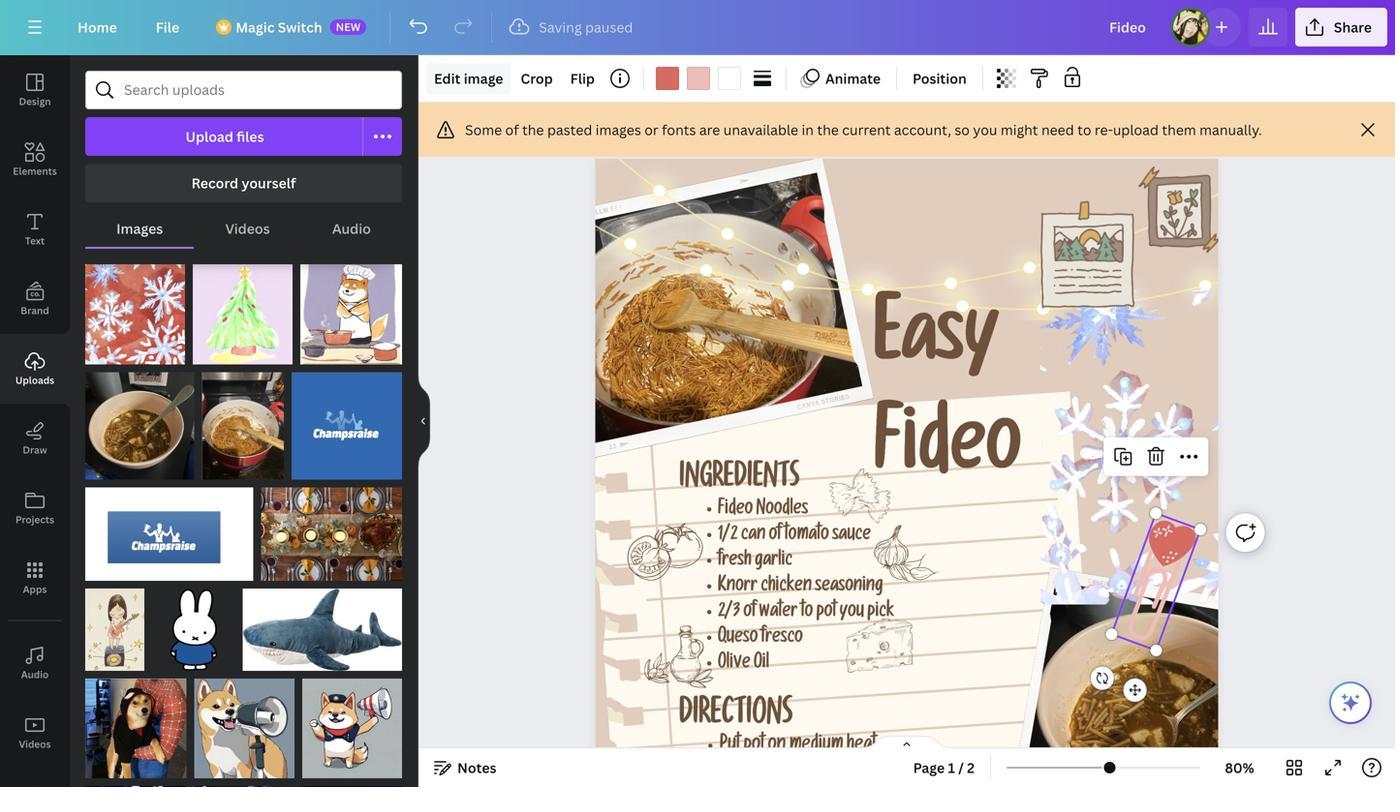 Task type: locate. For each thing, give the bounding box(es) containing it.
of
[[505, 121, 519, 139], [769, 527, 782, 547], [744, 604, 756, 624]]

fideo
[[874, 416, 1022, 497], [718, 502, 753, 521]]

1 horizontal spatial of
[[744, 604, 756, 624]]

group
[[85, 253, 185, 365], [193, 253, 292, 365], [300, 253, 402, 365], [85, 361, 194, 480], [202, 361, 284, 480], [291, 361, 402, 480], [85, 476, 253, 581], [261, 476, 402, 581], [85, 577, 145, 671], [152, 577, 235, 671], [243, 577, 402, 671], [85, 668, 187, 779], [194, 668, 294, 779], [302, 668, 402, 779], [159, 775, 182, 788], [267, 775, 290, 788], [375, 775, 398, 788]]

water
[[759, 604, 798, 624]]

pot down seasoning
[[816, 604, 837, 624]]

upload files
[[186, 127, 264, 146]]

to right water
[[801, 604, 813, 624]]

#ffffff image
[[718, 67, 741, 90]]

knorr chicken seasoning 2/3 of water to pot you pick queso fresco olive oil
[[718, 579, 894, 675]]

upload
[[186, 127, 233, 146]]

1 horizontal spatial fideo
[[874, 416, 1022, 497]]

projects
[[15, 514, 54, 527]]

0 vertical spatial fideo
[[874, 416, 1022, 497]]

flip
[[570, 69, 595, 88]]

side panel tab list
[[0, 55, 70, 788]]

show pages image
[[861, 736, 954, 751]]

2
[[967, 759, 975, 778]]

0 horizontal spatial fideo
[[718, 502, 753, 521]]

upload
[[1113, 121, 1159, 139]]

#e5645e image
[[656, 67, 679, 90], [656, 67, 679, 90]]

1 horizontal spatial videos button
[[194, 210, 301, 247]]

page 1 / 2
[[913, 759, 975, 778]]

edit
[[434, 69, 461, 88]]

pot
[[816, 604, 837, 624], [744, 737, 765, 758]]

position button
[[905, 63, 975, 94]]

1 horizontal spatial pot
[[816, 604, 837, 624]]

saving paused status
[[500, 16, 643, 39]]

1 horizontal spatial audio
[[332, 219, 371, 238]]

pot left on
[[744, 737, 765, 758]]

pot inside knorr chicken seasoning 2/3 of water to pot you pick queso fresco olive oil
[[816, 604, 837, 624]]

#ffffff image
[[718, 67, 741, 90]]

share
[[1334, 18, 1372, 36]]

file button
[[140, 8, 195, 47]]

of inside fideo noodles 1/2 can of tomato sauce
[[769, 527, 782, 547]]

manually.
[[1200, 121, 1262, 139]]

audio
[[332, 219, 371, 238], [21, 669, 49, 682]]

0 horizontal spatial you
[[840, 604, 864, 624]]

home
[[78, 18, 117, 36]]

#f6bbb7 image
[[687, 67, 710, 90], [687, 67, 710, 90]]

you down seasoning
[[840, 604, 864, 624]]

of for fideo
[[769, 527, 782, 547]]

heat
[[847, 737, 876, 758]]

to left re-
[[1078, 121, 1092, 139]]

you inside knorr chicken seasoning 2/3 of water to pot you pick queso fresco olive oil
[[840, 604, 864, 624]]

images
[[596, 121, 641, 139]]

0 horizontal spatial videos
[[19, 738, 51, 752]]

of right some on the left top of the page
[[505, 121, 519, 139]]

uploads button
[[0, 334, 70, 404]]

1 vertical spatial you
[[840, 604, 864, 624]]

1 horizontal spatial you
[[973, 121, 998, 139]]

fideo for fideo noodles 1/2 can of tomato sauce
[[718, 502, 753, 521]]

1 horizontal spatial audio button
[[301, 210, 402, 247]]

switch
[[278, 18, 322, 36]]

1 vertical spatial fideo
[[718, 502, 753, 521]]

fresh garlic
[[718, 553, 793, 572]]

0 vertical spatial videos
[[225, 219, 270, 238]]

audio inside side panel tab list
[[21, 669, 49, 682]]

page
[[913, 759, 945, 778]]

knorr
[[718, 579, 758, 598]]

0 horizontal spatial of
[[505, 121, 519, 139]]

0 horizontal spatial pot
[[744, 737, 765, 758]]

you right so
[[973, 121, 998, 139]]

0 horizontal spatial audio button
[[0, 629, 70, 699]]

design button
[[0, 55, 70, 125]]

2 vertical spatial of
[[744, 604, 756, 624]]

videos
[[225, 219, 270, 238], [19, 738, 51, 752]]

80%
[[1225, 759, 1255, 778]]

0 vertical spatial audio
[[332, 219, 371, 238]]

medium
[[789, 737, 843, 758]]

the left pasted
[[522, 121, 544, 139]]

1 the from the left
[[522, 121, 544, 139]]

re-
[[1095, 121, 1113, 139]]

animate button
[[795, 63, 889, 94]]

1 vertical spatial videos button
[[0, 699, 70, 768]]

fideo inside fideo noodles 1/2 can of tomato sauce
[[718, 502, 753, 521]]

record yourself button
[[85, 164, 402, 203]]

1 vertical spatial audio
[[21, 669, 49, 682]]

files
[[237, 127, 264, 146]]

2 horizontal spatial of
[[769, 527, 782, 547]]

directions
[[679, 702, 793, 735]]

animate
[[826, 69, 881, 88]]

account,
[[894, 121, 952, 139]]

the
[[522, 121, 544, 139], [817, 121, 839, 139]]

color group
[[652, 63, 745, 94]]

the right in
[[817, 121, 839, 139]]

magic
[[236, 18, 275, 36]]

1 horizontal spatial the
[[817, 121, 839, 139]]

on
[[768, 737, 786, 758]]

need
[[1042, 121, 1074, 139]]

1/2
[[718, 527, 738, 547]]

some
[[465, 121, 502, 139]]

images button
[[85, 210, 194, 247]]

0 horizontal spatial to
[[801, 604, 813, 624]]

of right the 2/3
[[744, 604, 756, 624]]

0 horizontal spatial the
[[522, 121, 544, 139]]

magic switch
[[236, 18, 322, 36]]

1 vertical spatial videos
[[19, 738, 51, 752]]

draw
[[23, 444, 47, 457]]

to
[[1078, 121, 1092, 139], [801, 604, 813, 624]]

of right can
[[769, 527, 782, 547]]

1 horizontal spatial videos
[[225, 219, 270, 238]]

1 vertical spatial to
[[801, 604, 813, 624]]

of inside knorr chicken seasoning 2/3 of water to pot you pick queso fresco olive oil
[[744, 604, 756, 624]]

Search uploads search field
[[124, 72, 390, 109]]

easy
[[874, 307, 999, 388]]

noodles
[[756, 502, 808, 521]]

elements button
[[0, 125, 70, 195]]

videos button
[[194, 210, 301, 247], [0, 699, 70, 768]]

record yourself
[[191, 174, 296, 192]]

them
[[1162, 121, 1197, 139]]

flip button
[[563, 63, 603, 94]]

0 horizontal spatial audio
[[21, 669, 49, 682]]

0 vertical spatial pot
[[816, 604, 837, 624]]

1 vertical spatial of
[[769, 527, 782, 547]]

1 horizontal spatial to
[[1078, 121, 1092, 139]]

olive oil hand drawn image
[[645, 626, 714, 689]]

new
[[336, 19, 361, 34]]

olive
[[718, 656, 751, 675]]

pasted
[[547, 121, 592, 139]]



Task type: describe. For each thing, give the bounding box(es) containing it.
sauce
[[832, 527, 871, 547]]

elements
[[13, 165, 57, 178]]

of for knorr
[[744, 604, 756, 624]]

hide image
[[418, 375, 430, 468]]

page 1 / 2 button
[[906, 753, 983, 784]]

2 the from the left
[[817, 121, 839, 139]]

ingredients
[[679, 466, 800, 497]]

notes button
[[426, 753, 504, 784]]

80% button
[[1208, 753, 1271, 784]]

tomato
[[785, 527, 829, 547]]

pick
[[868, 604, 894, 624]]

current
[[842, 121, 891, 139]]

farfalle pasta illustration image
[[829, 469, 891, 524]]

saving
[[539, 18, 582, 36]]

0 vertical spatial of
[[505, 121, 519, 139]]

to inside knorr chicken seasoning 2/3 of water to pot you pick queso fresco olive oil
[[801, 604, 813, 624]]

uploads
[[15, 374, 54, 387]]

0 vertical spatial videos button
[[194, 210, 301, 247]]

oil
[[754, 656, 769, 675]]

are
[[700, 121, 720, 139]]

2/3
[[718, 604, 740, 624]]

yourself
[[242, 174, 296, 192]]

videos inside side panel tab list
[[19, 738, 51, 752]]

fresco
[[761, 630, 803, 650]]

0 vertical spatial audio button
[[301, 210, 402, 247]]

record
[[191, 174, 238, 192]]

or
[[645, 121, 659, 139]]

image
[[464, 69, 503, 88]]

1
[[948, 759, 955, 778]]

so
[[955, 121, 970, 139]]

chicken
[[761, 579, 812, 598]]

brand button
[[0, 265, 70, 334]]

crop button
[[513, 63, 561, 94]]

file
[[156, 18, 179, 36]]

draw button
[[0, 404, 70, 474]]

unavailable
[[724, 121, 799, 139]]

put
[[720, 737, 740, 758]]

edit image button
[[426, 63, 511, 94]]

Design title text field
[[1094, 8, 1164, 47]]

saving paused
[[539, 18, 633, 36]]

fideo noodles 1/2 can of tomato sauce
[[718, 502, 871, 547]]

in
[[802, 121, 814, 139]]

apps button
[[0, 544, 70, 613]]

0 vertical spatial to
[[1078, 121, 1092, 139]]

fonts
[[662, 121, 696, 139]]

upload files button
[[85, 117, 363, 156]]

home link
[[62, 8, 133, 47]]

/
[[959, 759, 964, 778]]

might
[[1001, 121, 1038, 139]]

projects button
[[0, 474, 70, 544]]

text button
[[0, 195, 70, 265]]

fresh
[[718, 553, 752, 572]]

crop
[[521, 69, 553, 88]]

put pot on medium heat
[[720, 737, 876, 758]]

seasoning
[[815, 579, 883, 598]]

queso
[[718, 630, 758, 650]]

main menu bar
[[0, 0, 1395, 55]]

paused
[[585, 18, 633, 36]]

share button
[[1296, 8, 1388, 47]]

0 vertical spatial you
[[973, 121, 998, 139]]

notes
[[457, 759, 497, 778]]

1 vertical spatial audio button
[[0, 629, 70, 699]]

edit image
[[434, 69, 503, 88]]

fideo for fideo
[[874, 416, 1022, 497]]

canva assistant image
[[1339, 692, 1363, 715]]

images
[[116, 219, 163, 238]]

1 vertical spatial pot
[[744, 737, 765, 758]]

can
[[741, 527, 766, 547]]

some of the pasted images or fonts are unavailable in the current account, so you might need to re-upload them manually.
[[465, 121, 1262, 139]]

garlic
[[755, 553, 793, 572]]

text
[[25, 235, 45, 248]]

brand
[[21, 304, 49, 317]]

design
[[19, 95, 51, 108]]

apps
[[23, 583, 47, 596]]

0 horizontal spatial videos button
[[0, 699, 70, 768]]

position
[[913, 69, 967, 88]]



Task type: vqa. For each thing, say whether or not it's contained in the screenshot.
2/3
yes



